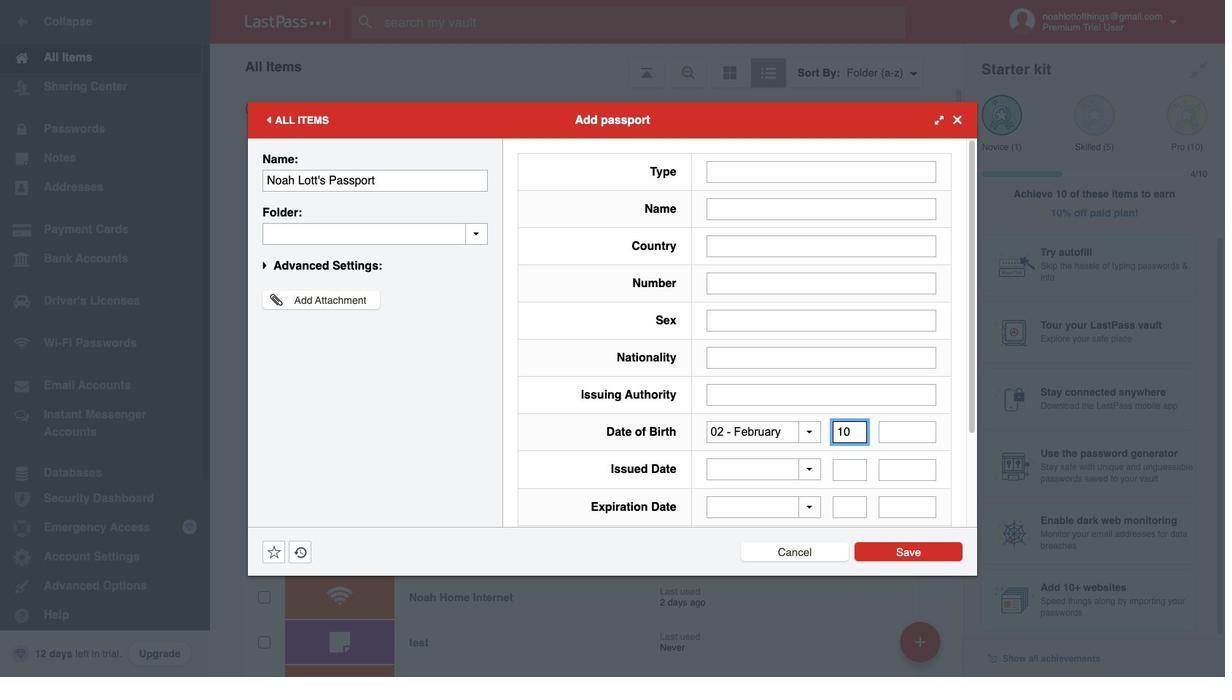 Task type: locate. For each thing, give the bounding box(es) containing it.
None text field
[[707, 161, 937, 183], [263, 170, 488, 192], [263, 223, 488, 245], [707, 272, 937, 294], [833, 422, 868, 444], [879, 422, 937, 444], [833, 497, 868, 519], [879, 497, 937, 519], [707, 161, 937, 183], [263, 170, 488, 192], [263, 223, 488, 245], [707, 272, 937, 294], [833, 422, 868, 444], [879, 422, 937, 444], [833, 497, 868, 519], [879, 497, 937, 519]]

None text field
[[707, 198, 937, 220], [707, 235, 937, 257], [707, 310, 937, 332], [707, 347, 937, 369], [707, 384, 937, 406], [833, 459, 868, 481], [879, 459, 937, 481], [707, 198, 937, 220], [707, 235, 937, 257], [707, 310, 937, 332], [707, 347, 937, 369], [707, 384, 937, 406], [833, 459, 868, 481], [879, 459, 937, 481]]

dialog
[[248, 102, 978, 632]]

search my vault text field
[[352, 6, 935, 38]]

main navigation navigation
[[0, 0, 210, 678]]



Task type: describe. For each thing, give the bounding box(es) containing it.
new item navigation
[[895, 618, 950, 678]]

Search search field
[[352, 6, 935, 38]]

new item image
[[916, 637, 926, 647]]

lastpass image
[[245, 15, 331, 28]]

vault options navigation
[[210, 44, 964, 88]]



